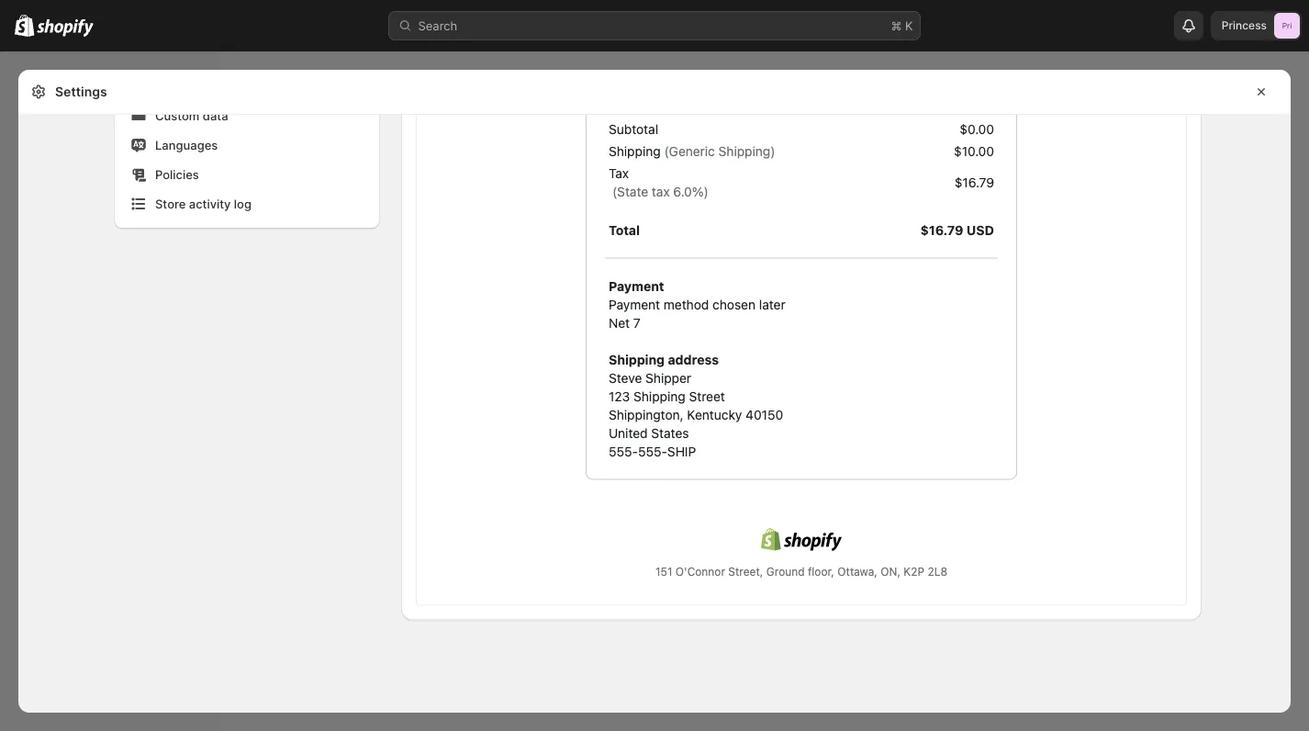 Task type: vqa. For each thing, say whether or not it's contained in the screenshot.
Home at the top of page
yes



Task type: locate. For each thing, give the bounding box(es) containing it.
k
[[906, 18, 913, 33]]

⌘ k
[[891, 18, 913, 33]]

0 horizontal spatial shopify image
[[15, 14, 34, 37]]

home
[[44, 72, 78, 86]]

shopify image
[[15, 14, 34, 37], [37, 19, 94, 37]]

log
[[234, 197, 252, 211]]

⌘
[[891, 18, 902, 33]]

store activity log link
[[126, 191, 368, 217]]

princess image
[[1275, 13, 1300, 39]]

settings
[[55, 84, 107, 100], [44, 696, 92, 710]]

activity
[[189, 197, 231, 211]]

0 vertical spatial settings
[[55, 84, 107, 100]]

policies
[[155, 168, 199, 182]]

store activity log
[[155, 197, 252, 211]]

languages link
[[126, 133, 368, 158]]

home link
[[11, 66, 209, 92]]



Task type: describe. For each thing, give the bounding box(es) containing it.
settings inside 'dialog'
[[55, 84, 107, 100]]

store
[[155, 197, 186, 211]]

settings link
[[11, 691, 209, 716]]

settings dialog
[[18, 0, 1291, 713]]

policies link
[[126, 162, 368, 188]]

custom
[[155, 109, 200, 123]]

custom data
[[155, 109, 228, 123]]

1 vertical spatial settings
[[44, 696, 92, 710]]

languages
[[155, 138, 218, 152]]

custom data link
[[126, 103, 368, 129]]

1 horizontal spatial shopify image
[[37, 19, 94, 37]]

data
[[203, 109, 228, 123]]

search
[[418, 18, 458, 33]]

princess
[[1222, 19, 1267, 32]]



